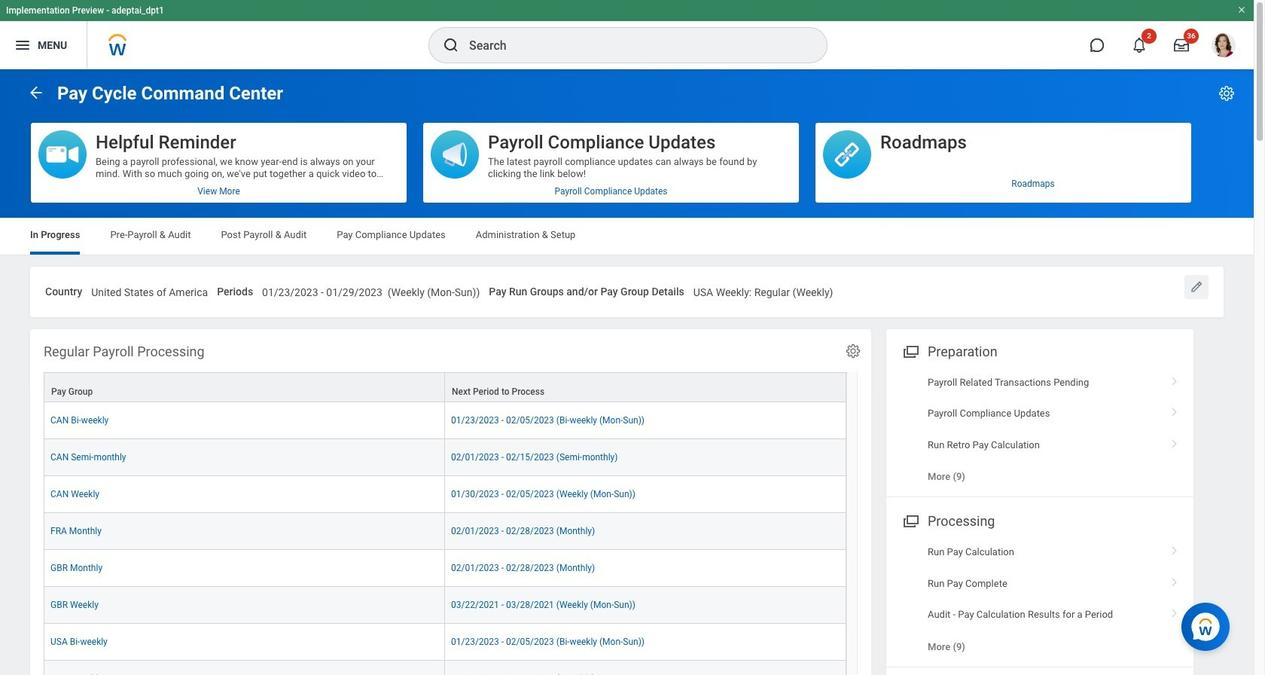 Task type: vqa. For each thing, say whether or not it's contained in the screenshot.
list
yes



Task type: describe. For each thing, give the bounding box(es) containing it.
inbox large image
[[1175, 38, 1190, 53]]

configure this page image
[[1219, 84, 1237, 102]]

3 chevron right image from the top
[[1166, 434, 1185, 449]]

8 row from the top
[[44, 624, 847, 661]]

close environment banner image
[[1238, 5, 1247, 14]]

2 chevron right image from the top
[[1166, 403, 1185, 418]]

menu group image
[[901, 340, 921, 361]]

2 row from the top
[[44, 402, 847, 439]]

list for menu group image
[[887, 367, 1194, 492]]

3 row from the top
[[44, 439, 847, 476]]

1 chevron right image from the top
[[1166, 371, 1185, 386]]

previous page image
[[27, 83, 45, 101]]

6 chevron right image from the top
[[1166, 604, 1185, 619]]

notifications large image
[[1133, 38, 1148, 53]]

4 row from the top
[[44, 476, 847, 513]]

6 row from the top
[[44, 550, 847, 587]]

profile logan mcneil image
[[1212, 33, 1237, 60]]

regular payroll processing element
[[30, 329, 872, 675]]

4 chevron right image from the top
[[1166, 541, 1185, 556]]

column header inside 'regular payroll processing' element
[[44, 372, 445, 403]]



Task type: locate. For each thing, give the bounding box(es) containing it.
column header
[[44, 372, 445, 403]]

configure regular payroll processing image
[[845, 343, 862, 359]]

2 list from the top
[[887, 537, 1194, 662]]

row
[[44, 372, 847, 403], [44, 402, 847, 439], [44, 439, 847, 476], [44, 476, 847, 513], [44, 513, 847, 550], [44, 550, 847, 587], [44, 587, 847, 624], [44, 624, 847, 661], [44, 661, 847, 675]]

0 vertical spatial list
[[887, 367, 1194, 492]]

None text field
[[91, 277, 208, 303], [262, 277, 480, 303], [91, 277, 208, 303], [262, 277, 480, 303]]

tab list
[[15, 219, 1240, 255]]

9 row from the top
[[44, 661, 847, 675]]

Search Workday  search field
[[469, 29, 797, 62]]

5 row from the top
[[44, 513, 847, 550]]

menu group image
[[901, 510, 921, 531]]

justify image
[[14, 36, 32, 54]]

5 chevron right image from the top
[[1166, 573, 1185, 588]]

search image
[[442, 36, 460, 54]]

1 vertical spatial list
[[887, 537, 1194, 662]]

1 list from the top
[[887, 367, 1194, 492]]

1 row from the top
[[44, 372, 847, 403]]

list for menu group icon
[[887, 537, 1194, 662]]

chevron right image
[[1166, 371, 1185, 386], [1166, 403, 1185, 418], [1166, 434, 1185, 449], [1166, 541, 1185, 556], [1166, 573, 1185, 588], [1166, 604, 1185, 619]]

main content
[[0, 69, 1255, 675]]

list
[[887, 367, 1194, 492], [887, 537, 1194, 662]]

7 row from the top
[[44, 587, 847, 624]]

None text field
[[694, 277, 834, 303]]

edit image
[[1190, 280, 1205, 295]]

banner
[[0, 0, 1255, 69]]



